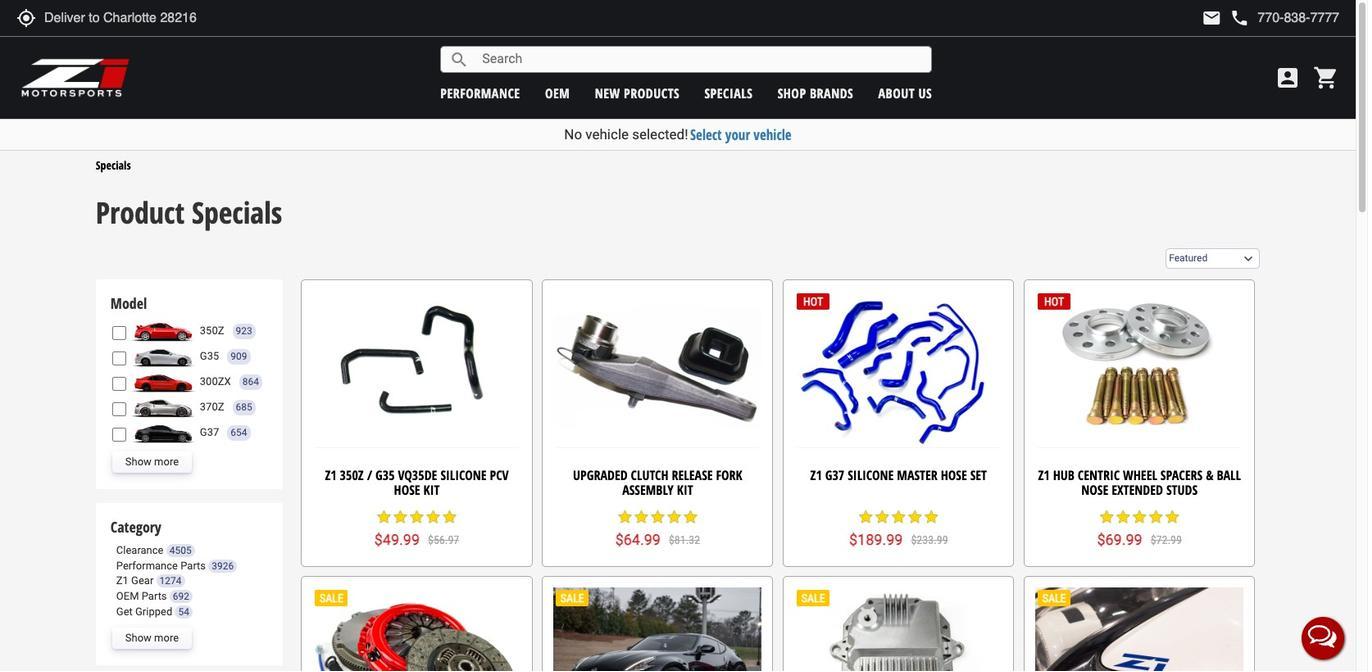 Task type: vqa. For each thing, say whether or not it's contained in the screenshot.
'V'
no



Task type: locate. For each thing, give the bounding box(es) containing it.
oem
[[545, 84, 570, 102], [116, 590, 139, 603]]

2 kit from the left
[[677, 481, 694, 499]]

0 horizontal spatial oem
[[116, 590, 139, 603]]

show down get
[[125, 632, 152, 644]]

hose right the '/'
[[394, 481, 420, 499]]

parts up gripped
[[142, 590, 167, 603]]

1 vertical spatial show
[[125, 632, 152, 644]]

g35 right the '/'
[[376, 467, 395, 485]]

g35
[[200, 350, 219, 362], [376, 467, 395, 485]]

vehicle right the 'no'
[[586, 126, 629, 143]]

1 vertical spatial show more
[[125, 632, 179, 644]]

kit inside upgraded clutch release fork assembly kit
[[677, 481, 694, 499]]

infiniti g37 coupe sedan convertible v36 cv36 hv36 skyline 2008 2009 2010 2011 2012 2013 3.7l vq37vhr z1 motorsports image
[[130, 422, 196, 444]]

1 horizontal spatial oem
[[545, 84, 570, 102]]

search
[[450, 50, 469, 69]]

350z inside z1 350z / g35 vq35de silicone pcv hose kit
[[340, 467, 364, 485]]

show more button down gripped
[[112, 628, 192, 650]]

1 vertical spatial show more button
[[112, 628, 192, 650]]

1 more from the top
[[154, 456, 179, 468]]

upgraded
[[573, 467, 628, 485]]

shop brands
[[778, 84, 854, 102]]

z1
[[325, 467, 337, 485], [811, 467, 822, 485], [1039, 467, 1050, 485], [116, 575, 129, 588]]

silicone
[[441, 467, 487, 485], [848, 467, 894, 485]]

star
[[376, 509, 392, 526], [392, 509, 409, 526], [409, 509, 425, 526], [425, 509, 442, 526], [442, 509, 458, 526], [617, 509, 633, 526], [633, 509, 650, 526], [650, 509, 666, 526], [666, 509, 683, 526], [683, 509, 699, 526], [858, 509, 874, 526], [874, 509, 891, 526], [891, 509, 907, 526], [907, 509, 924, 526], [924, 509, 940, 526], [1099, 509, 1115, 526], [1115, 509, 1132, 526], [1132, 509, 1148, 526], [1148, 509, 1165, 526], [1165, 509, 1181, 526]]

brands
[[810, 84, 854, 102]]

vehicle inside no vehicle selected! select your vehicle
[[586, 126, 629, 143]]

0 horizontal spatial vehicle
[[586, 126, 629, 143]]

19 star from the left
[[1148, 509, 1165, 526]]

6 star from the left
[[617, 509, 633, 526]]

0 horizontal spatial silicone
[[441, 467, 487, 485]]

specials link
[[705, 84, 753, 102]]

$56.97
[[428, 534, 459, 547]]

hose
[[941, 467, 967, 485], [394, 481, 420, 499]]

909
[[231, 351, 247, 362]]

oem up get
[[116, 590, 139, 603]]

1274
[[160, 576, 182, 588]]

1 vertical spatial specials
[[192, 193, 282, 233]]

1 silicone from the left
[[441, 467, 487, 485]]

350z
[[200, 325, 224, 337], [340, 467, 364, 485]]

z1 inside z1 hub centric wheel spacers & ball nose extended studs
[[1039, 467, 1050, 485]]

3 star from the left
[[409, 509, 425, 526]]

1 vertical spatial oem
[[116, 590, 139, 603]]

/
[[367, 467, 372, 485]]

show more button for model
[[112, 452, 192, 473]]

2 more from the top
[[154, 632, 179, 644]]

parts down 4505
[[181, 560, 206, 572]]

1 vertical spatial 350z
[[340, 467, 364, 485]]

no
[[565, 126, 582, 143]]

None checkbox
[[112, 402, 126, 416], [112, 428, 126, 442], [112, 402, 126, 416], [112, 428, 126, 442]]

show down infiniti g37 coupe sedan convertible v36 cv36 hv36 skyline 2008 2009 2010 2011 2012 2013 3.7l vq37vhr z1 motorsports image
[[125, 456, 152, 468]]

hose left set
[[941, 467, 967, 485]]

ball
[[1217, 467, 1242, 485]]

about us
[[879, 84, 933, 102]]

nose
[[1082, 481, 1109, 499]]

18 star from the left
[[1132, 509, 1148, 526]]

864
[[242, 376, 259, 388]]

star star star star star $64.99 $81.32
[[616, 509, 700, 549]]

studs
[[1167, 481, 1198, 499]]

parts
[[181, 560, 206, 572], [142, 590, 167, 603]]

0 vertical spatial oem
[[545, 84, 570, 102]]

more
[[154, 456, 179, 468], [154, 632, 179, 644]]

oem inside category clearance 4505 performance parts 3926 z1 gear 1274 oem parts 692 get gripped 54
[[116, 590, 139, 603]]

$64.99
[[616, 532, 661, 549]]

about
[[879, 84, 915, 102]]

kit right assembly
[[677, 481, 694, 499]]

category
[[111, 517, 161, 537]]

phone
[[1230, 8, 1250, 28]]

show more down gripped
[[125, 632, 179, 644]]

1 horizontal spatial 350z
[[340, 467, 364, 485]]

show more for category
[[125, 632, 179, 644]]

show more button for category
[[112, 628, 192, 650]]

show for category
[[125, 632, 152, 644]]

show more button down infiniti g37 coupe sedan convertible v36 cv36 hv36 skyline 2008 2009 2010 2011 2012 2013 3.7l vq37vhr z1 motorsports image
[[112, 452, 192, 473]]

show more button
[[112, 452, 192, 473], [112, 628, 192, 650]]

silicone left master
[[848, 467, 894, 485]]

350z left 923
[[200, 325, 224, 337]]

more down gripped
[[154, 632, 179, 644]]

specials link
[[96, 158, 131, 173]]

star star star star star $189.99 $233.99
[[850, 509, 948, 549]]

g37
[[200, 426, 219, 439], [826, 467, 845, 485]]

12 star from the left
[[874, 509, 891, 526]]

nissan 370z z34 2009 2010 2011 2012 2013 2014 2015 2016 2017 2018 2019 3.7l vq37vhr vhr nismo z1 motorsports image
[[130, 397, 196, 418]]

new products
[[595, 84, 680, 102]]

1 horizontal spatial silicone
[[848, 467, 894, 485]]

1 show more button from the top
[[112, 452, 192, 473]]

2 show more button from the top
[[112, 628, 192, 650]]

1 show more from the top
[[125, 456, 179, 468]]

z1 inside z1 350z / g35 vq35de silicone pcv hose kit
[[325, 467, 337, 485]]

0 vertical spatial 350z
[[200, 325, 224, 337]]

1 vertical spatial more
[[154, 632, 179, 644]]

model
[[111, 294, 147, 314]]

g35 inside z1 350z / g35 vq35de silicone pcv hose kit
[[376, 467, 395, 485]]

0 vertical spatial show
[[125, 456, 152, 468]]

kit up star star star star star $49.99 $56.97
[[424, 481, 440, 499]]

1 vertical spatial parts
[[142, 590, 167, 603]]

0 horizontal spatial g35
[[200, 350, 219, 362]]

2 show more from the top
[[125, 632, 179, 644]]

0 horizontal spatial 350z
[[200, 325, 224, 337]]

select
[[691, 125, 722, 144]]

0 horizontal spatial kit
[[424, 481, 440, 499]]

2 show from the top
[[125, 632, 152, 644]]

923
[[236, 325, 252, 337]]

hose inside z1 350z / g35 vq35de silicone pcv hose kit
[[394, 481, 420, 499]]

$81.32
[[669, 534, 700, 547]]

1 vertical spatial g37
[[826, 467, 845, 485]]

$72.99
[[1151, 534, 1183, 547]]

silicone left pcv on the bottom of page
[[441, 467, 487, 485]]

centric
[[1078, 467, 1120, 485]]

show more
[[125, 456, 179, 468], [125, 632, 179, 644]]

vehicle
[[754, 125, 792, 144], [586, 126, 629, 143]]

1 horizontal spatial hose
[[941, 467, 967, 485]]

show
[[125, 456, 152, 468], [125, 632, 152, 644]]

oem up the 'no'
[[545, 84, 570, 102]]

0 vertical spatial g37
[[200, 426, 219, 439]]

1 vertical spatial g35
[[376, 467, 395, 485]]

1 show from the top
[[125, 456, 152, 468]]

350z left the '/'
[[340, 467, 364, 485]]

0 vertical spatial show more button
[[112, 452, 192, 473]]

vq35de
[[398, 467, 437, 485]]

mail
[[1203, 8, 1222, 28]]

4505
[[170, 546, 192, 557]]

specials
[[96, 158, 131, 173], [192, 193, 282, 233]]

kit inside z1 350z / g35 vq35de silicone pcv hose kit
[[424, 481, 440, 499]]

3926
[[212, 561, 234, 572]]

None checkbox
[[112, 326, 126, 340], [112, 352, 126, 365], [112, 377, 126, 391], [112, 326, 126, 340], [112, 352, 126, 365], [112, 377, 126, 391]]

more down infiniti g37 coupe sedan convertible v36 cv36 hv36 skyline 2008 2009 2010 2011 2012 2013 3.7l vq37vhr z1 motorsports image
[[154, 456, 179, 468]]

shopping_cart
[[1314, 65, 1340, 91]]

0 vertical spatial more
[[154, 456, 179, 468]]

show more for model
[[125, 456, 179, 468]]

my_location
[[16, 8, 36, 28]]

8 star from the left
[[650, 509, 666, 526]]

0 vertical spatial show more
[[125, 456, 179, 468]]

$189.99
[[850, 532, 903, 549]]

g35 up 300zx
[[200, 350, 219, 362]]

16 star from the left
[[1099, 509, 1115, 526]]

2 silicone from the left
[[848, 467, 894, 485]]

0 vertical spatial parts
[[181, 560, 206, 572]]

vehicle right your
[[754, 125, 792, 144]]

0 horizontal spatial hose
[[394, 481, 420, 499]]

685
[[236, 401, 252, 413]]

1 kit from the left
[[424, 481, 440, 499]]

1 horizontal spatial g35
[[376, 467, 395, 485]]

0 vertical spatial specials
[[96, 158, 131, 173]]

category clearance 4505 performance parts 3926 z1 gear 1274 oem parts 692 get gripped 54
[[111, 517, 234, 618]]

show more down infiniti g37 coupe sedan convertible v36 cv36 hv36 skyline 2008 2009 2010 2011 2012 2013 3.7l vq37vhr z1 motorsports image
[[125, 456, 179, 468]]

1 horizontal spatial kit
[[677, 481, 694, 499]]



Task type: describe. For each thing, give the bounding box(es) containing it.
gear
[[131, 575, 154, 588]]

fork
[[716, 467, 743, 485]]

clutch
[[631, 467, 669, 485]]

15 star from the left
[[924, 509, 940, 526]]

z1 for z1 hub centric wheel spacers & ball nose extended studs
[[1039, 467, 1050, 485]]

z1 inside category clearance 4505 performance parts 3926 z1 gear 1274 oem parts 692 get gripped 54
[[116, 575, 129, 588]]

select your vehicle link
[[691, 125, 792, 144]]

20 star from the left
[[1165, 509, 1181, 526]]

gripped
[[135, 606, 172, 618]]

account_box link
[[1271, 65, 1306, 91]]

mail phone
[[1203, 8, 1250, 28]]

17 star from the left
[[1115, 509, 1132, 526]]

selected!
[[632, 126, 689, 143]]

performance link
[[441, 84, 520, 102]]

Search search field
[[469, 47, 932, 72]]

assembly
[[623, 481, 674, 499]]

more for model
[[154, 456, 179, 468]]

1 horizontal spatial parts
[[181, 560, 206, 572]]

shop
[[778, 84, 807, 102]]

no vehicle selected! select your vehicle
[[565, 125, 792, 144]]

more for category
[[154, 632, 179, 644]]

us
[[919, 84, 933, 102]]

new products link
[[595, 84, 680, 102]]

$233.99
[[911, 534, 948, 547]]

performance
[[441, 84, 520, 102]]

shopping_cart link
[[1310, 65, 1340, 91]]

get
[[116, 606, 133, 618]]

star star star star star $49.99 $56.97
[[375, 509, 459, 549]]

0 horizontal spatial parts
[[142, 590, 167, 603]]

about us link
[[879, 84, 933, 102]]

1 star from the left
[[376, 509, 392, 526]]

set
[[971, 467, 987, 485]]

your
[[726, 125, 750, 144]]

wheel
[[1124, 467, 1158, 485]]

phone link
[[1230, 8, 1340, 28]]

upgraded clutch release fork assembly kit
[[573, 467, 743, 499]]

z1 motorsports logo image
[[21, 57, 131, 98]]

z1 for z1 350z / g35 vq35de silicone pcv hose kit
[[325, 467, 337, 485]]

z1 g37 silicone master hose set
[[811, 467, 987, 485]]

z1 for z1 g37 silicone master hose set
[[811, 467, 822, 485]]

hub
[[1054, 467, 1075, 485]]

13 star from the left
[[891, 509, 907, 526]]

370z
[[200, 401, 224, 413]]

1 horizontal spatial specials
[[192, 193, 282, 233]]

product specials
[[96, 193, 282, 233]]

release
[[672, 467, 713, 485]]

mail link
[[1203, 8, 1222, 28]]

extended
[[1112, 481, 1164, 499]]

9 star from the left
[[666, 509, 683, 526]]

5 star from the left
[[442, 509, 458, 526]]

nissan 350z z33 2003 2004 2005 2006 2007 2008 2009 vq35de 3.5l revup rev up vq35hr nismo z1 motorsports image
[[130, 321, 196, 342]]

1 horizontal spatial vehicle
[[754, 125, 792, 144]]

shop brands link
[[778, 84, 854, 102]]

14 star from the left
[[907, 509, 924, 526]]

11 star from the left
[[858, 509, 874, 526]]

0 vertical spatial g35
[[200, 350, 219, 362]]

new
[[595, 84, 621, 102]]

$49.99
[[375, 532, 420, 549]]

specials
[[705, 84, 753, 102]]

$69.99
[[1098, 532, 1143, 549]]

654
[[231, 427, 247, 438]]

0 horizontal spatial g37
[[200, 426, 219, 439]]

2 star from the left
[[392, 509, 409, 526]]

product
[[96, 193, 185, 233]]

performance
[[116, 560, 178, 572]]

z1 hub centric wheel spacers & ball nose extended studs
[[1039, 467, 1242, 499]]

54
[[178, 607, 189, 618]]

spacers
[[1161, 467, 1203, 485]]

oem link
[[545, 84, 570, 102]]

star star star star star $69.99 $72.99
[[1098, 509, 1183, 549]]

4 star from the left
[[425, 509, 442, 526]]

&
[[1206, 467, 1214, 485]]

300zx
[[200, 375, 231, 388]]

silicone inside z1 350z / g35 vq35de silicone pcv hose kit
[[441, 467, 487, 485]]

master
[[897, 467, 938, 485]]

account_box
[[1275, 65, 1301, 91]]

7 star from the left
[[633, 509, 650, 526]]

692
[[173, 591, 189, 603]]

show for model
[[125, 456, 152, 468]]

10 star from the left
[[683, 509, 699, 526]]

0 horizontal spatial specials
[[96, 158, 131, 173]]

nissan 300zx z32 1990 1991 1992 1993 1994 1995 1996 vg30dett vg30de twin turbo non turbo z1 motorsports image
[[130, 372, 196, 393]]

1 horizontal spatial g37
[[826, 467, 845, 485]]

clearance
[[116, 545, 164, 557]]

pcv
[[490, 467, 509, 485]]

products
[[624, 84, 680, 102]]

infiniti g35 coupe sedan v35 v36 skyline 2003 2004 2005 2006 2007 2008 3.5l vq35de revup rev up vq35hr z1 motorsports image
[[130, 346, 196, 368]]

z1 350z / g35 vq35de silicone pcv hose kit
[[325, 467, 509, 499]]



